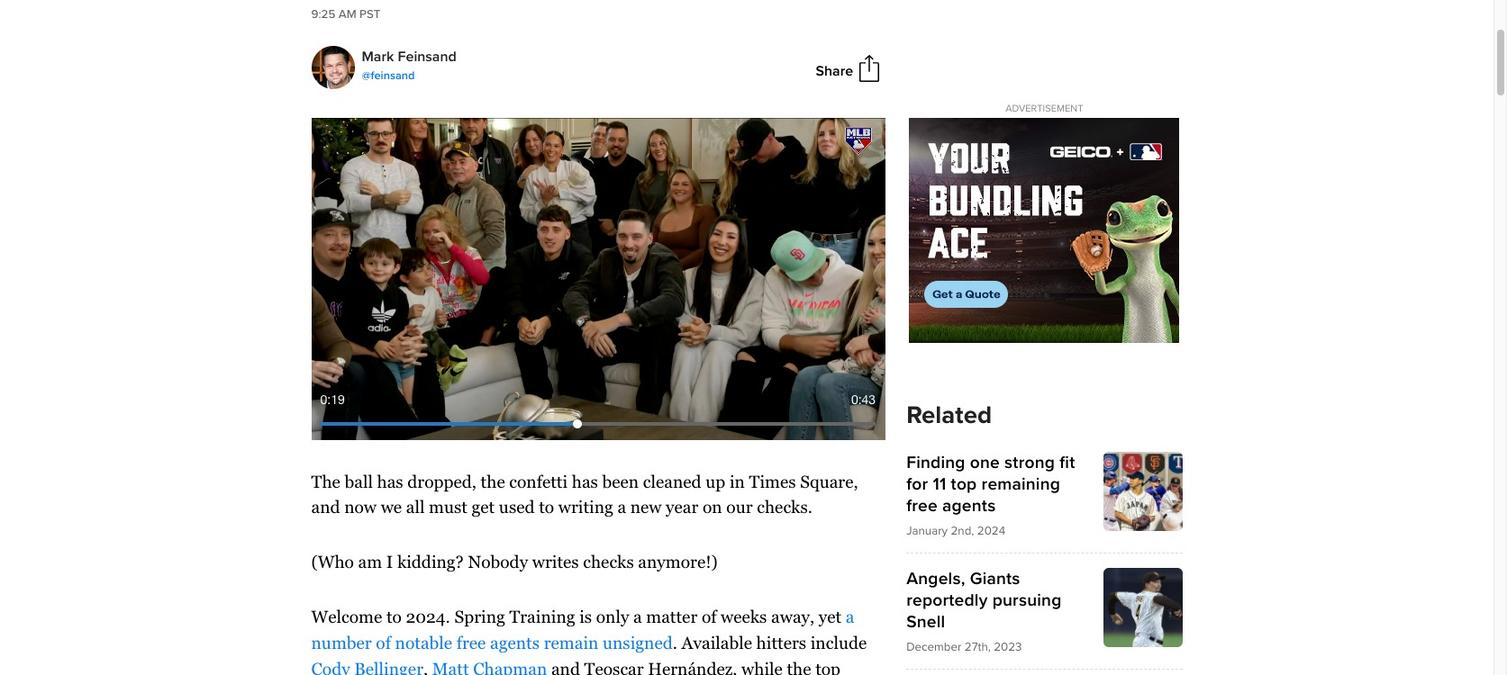 Task type: locate. For each thing, give the bounding box(es) containing it.
0 vertical spatial agents
[[942, 495, 996, 517]]

1 vertical spatial agents
[[490, 633, 540, 653]]

agents up 2nd,
[[942, 495, 996, 517]]

all
[[406, 498, 425, 517]]

9:25 am pst
[[311, 7, 381, 21]]

0 horizontal spatial to
[[386, 607, 402, 627]]

of inside a number of notable free agents remain unsigned
[[376, 633, 391, 653]]

1 horizontal spatial of
[[702, 607, 717, 627]]

. available hitters include
[[673, 633, 867, 653]]

welcome to 2024. spring training is only a matter of weeks away, yet
[[311, 607, 846, 627]]

january
[[906, 524, 948, 538]]

mark feinsand @ feinsand
[[362, 47, 457, 82]]

@
[[362, 68, 371, 82]]

has
[[377, 472, 403, 492], [572, 472, 598, 492]]

1 horizontal spatial agents
[[942, 495, 996, 517]]

is
[[579, 607, 592, 627]]

dropped,
[[407, 472, 476, 492]]

mlb media player group
[[311, 118, 885, 446]]

0 horizontal spatial has
[[377, 472, 403, 492]]

0 vertical spatial free
[[906, 495, 938, 517]]

matter
[[646, 607, 697, 627]]

fullscreen (f) image
[[849, 426, 874, 445]]

agents down 'training'
[[490, 633, 540, 653]]

square,
[[800, 472, 858, 492]]

remaining
[[981, 473, 1060, 495]]

duration: 0:43 element
[[851, 391, 876, 410]]

am
[[339, 7, 356, 21]]

december
[[906, 640, 962, 654]]

welcome
[[311, 607, 382, 627]]

feinsand
[[371, 68, 415, 82]]

.
[[673, 633, 677, 653]]

times
[[749, 472, 796, 492]]

to down confetti at the bottom
[[539, 498, 554, 517]]

0:43
[[851, 393, 876, 407]]

up
[[706, 472, 725, 492]]

0 vertical spatial to
[[539, 498, 554, 517]]

to left 2024.
[[386, 607, 402, 627]]

giants
[[970, 568, 1020, 590]]

finding
[[906, 452, 965, 473]]

2 horizontal spatial a
[[846, 607, 854, 627]]

has up "we" at the left of page
[[377, 472, 403, 492]]

1 vertical spatial of
[[376, 633, 391, 653]]

2024.
[[406, 607, 450, 627]]

a
[[617, 498, 626, 517], [633, 607, 642, 627], [846, 607, 854, 627]]

for
[[906, 473, 928, 495]]

free down spring
[[456, 633, 486, 653]]

mark feinsand image
[[311, 46, 354, 89]]

volume image
[[458, 431, 467, 440]]

0 horizontal spatial agents
[[490, 633, 540, 653]]

1 horizontal spatial has
[[572, 472, 598, 492]]

include
[[810, 633, 867, 653]]

forward 15 seconds image
[[384, 426, 406, 445]]

writing
[[558, 498, 613, 517]]

free up january
[[906, 495, 938, 517]]

2 has from the left
[[572, 472, 598, 492]]

9:25
[[311, 7, 335, 21]]

available
[[681, 633, 752, 653]]

angels, giants reportedly pursuing snell december 27th, 2023
[[906, 568, 1062, 654]]

of
[[702, 607, 717, 627], [376, 633, 391, 653]]

share button
[[816, 62, 853, 80]]

away,
[[771, 607, 814, 627]]

weeks
[[721, 607, 767, 627]]

1 vertical spatial free
[[456, 633, 486, 653]]

11
[[933, 473, 946, 495]]

0 horizontal spatial of
[[376, 633, 391, 653]]

1 horizontal spatial to
[[539, 498, 554, 517]]

1 horizontal spatial free
[[906, 495, 938, 517]]

has up "writing"
[[572, 472, 598, 492]]

year
[[666, 498, 698, 517]]

cleaned
[[643, 472, 701, 492]]

of up the available
[[702, 607, 717, 627]]

to
[[539, 498, 554, 517], [386, 607, 402, 627]]

a inside a number of notable free agents remain unsigned
[[846, 607, 854, 627]]

a right yet
[[846, 607, 854, 627]]

0 vertical spatial of
[[702, 607, 717, 627]]

in
[[730, 472, 745, 492]]

checks
[[583, 552, 634, 572]]

agents
[[942, 495, 996, 517], [490, 633, 540, 653]]

pst
[[359, 7, 381, 21]]

of left notable
[[376, 633, 391, 653]]

a right only
[[633, 607, 642, 627]]

0 horizontal spatial free
[[456, 633, 486, 653]]

a left new
[[617, 498, 626, 517]]

on
[[703, 498, 722, 517]]

free
[[906, 495, 938, 517], [456, 633, 486, 653]]

and
[[311, 498, 340, 517]]

0 horizontal spatial a
[[617, 498, 626, 517]]

kidding?
[[397, 552, 464, 572]]

reportedly
[[906, 590, 988, 611]]

remain
[[544, 633, 598, 653]]

spring
[[454, 607, 505, 627]]

free inside finding one strong fit for 11 top remaining free agents january 2nd, 2024
[[906, 495, 938, 517]]

strong
[[1004, 452, 1055, 473]]



Task type: vqa. For each thing, say whether or not it's contained in the screenshot.
get
yes



Task type: describe. For each thing, give the bounding box(es) containing it.
nobody
[[468, 552, 528, 572]]

0:19
[[320, 393, 345, 407]]

pause (space) image
[[359, 426, 369, 445]]

2024
[[977, 524, 1005, 538]]

confetti
[[509, 472, 568, 492]]

finding one strong fit for 11 top remaining free agents element
[[906, 452, 1182, 538]]

number
[[311, 633, 372, 653]]

been
[[602, 472, 639, 492]]

angels, giants reportedly pursuing snell element
[[906, 568, 1182, 654]]

share image
[[856, 55, 883, 82]]

now
[[344, 498, 377, 517]]

hitters
[[756, 633, 806, 653]]

unsigned
[[603, 633, 673, 653]]

1 vertical spatial to
[[386, 607, 402, 627]]

the ball has dropped, the confetti has been cleaned up in times square, and now we all must get used to writing a new year on our checks.
[[311, 472, 858, 517]]

new
[[630, 498, 662, 517]]

fit
[[1060, 452, 1075, 473]]

related
[[906, 400, 992, 430]]

(who
[[311, 552, 354, 572]]

snell
[[906, 611, 945, 633]]

used
[[499, 498, 535, 517]]

agents inside a number of notable free agents remain unsigned
[[490, 633, 540, 653]]

1 has from the left
[[377, 472, 403, 492]]

i
[[386, 552, 393, 572]]

seek slider slider
[[320, 420, 876, 429]]

anymore!)
[[638, 552, 718, 572]]

checks.
[[757, 498, 812, 517]]

27th,
[[965, 640, 991, 654]]

agents inside finding one strong fit for 11 top remaining free agents january 2nd, 2024
[[942, 495, 996, 517]]

to inside the ball has dropped, the confetti has been cleaned up in times square, and now we all must get used to writing a new year on our checks.
[[539, 498, 554, 517]]

volume slider
[[458, 431, 545, 440]]

pursuing
[[992, 590, 1062, 611]]

training
[[509, 607, 575, 627]]

am
[[358, 552, 382, 572]]

get
[[472, 498, 495, 517]]

the
[[481, 472, 505, 492]]

we
[[381, 498, 402, 517]]

(who am i kidding? nobody writes checks anymore!)
[[311, 552, 718, 572]]

angels,
[[906, 568, 965, 590]]

2023
[[994, 640, 1022, 654]]

subtitles/closed captions (c) image
[[809, 426, 834, 445]]

feinsand
[[398, 47, 457, 65]]

a inside the ball has dropped, the confetti has been cleaned up in times square, and now we all must get used to writing a new year on our checks.
[[617, 498, 626, 517]]

writes
[[532, 552, 579, 572]]

the
[[311, 472, 340, 492]]

ball
[[345, 472, 373, 492]]

only
[[596, 607, 629, 627]]

free inside a number of notable free agents remain unsigned
[[456, 633, 486, 653]]

a number of notable free agents remain unsigned link
[[311, 607, 854, 653]]

top
[[951, 473, 977, 495]]

must
[[429, 498, 467, 517]]

one
[[970, 452, 1000, 473]]

mark
[[362, 47, 394, 65]]

finding one strong fit for 11 top remaining free agents january 2nd, 2024
[[906, 452, 1075, 538]]

back 15 seconds image
[[322, 426, 344, 445]]

a number of notable free agents remain unsigned
[[311, 607, 854, 653]]

share
[[816, 62, 853, 80]]

advertisement region
[[909, 118, 1179, 343]]

un-mute (m) image
[[421, 426, 445, 445]]

yet
[[819, 607, 842, 627]]

current time: 0:19 element
[[320, 391, 345, 410]]

notable
[[395, 633, 452, 653]]

2nd,
[[951, 524, 974, 538]]

1 horizontal spatial a
[[633, 607, 642, 627]]

our
[[726, 498, 753, 517]]



